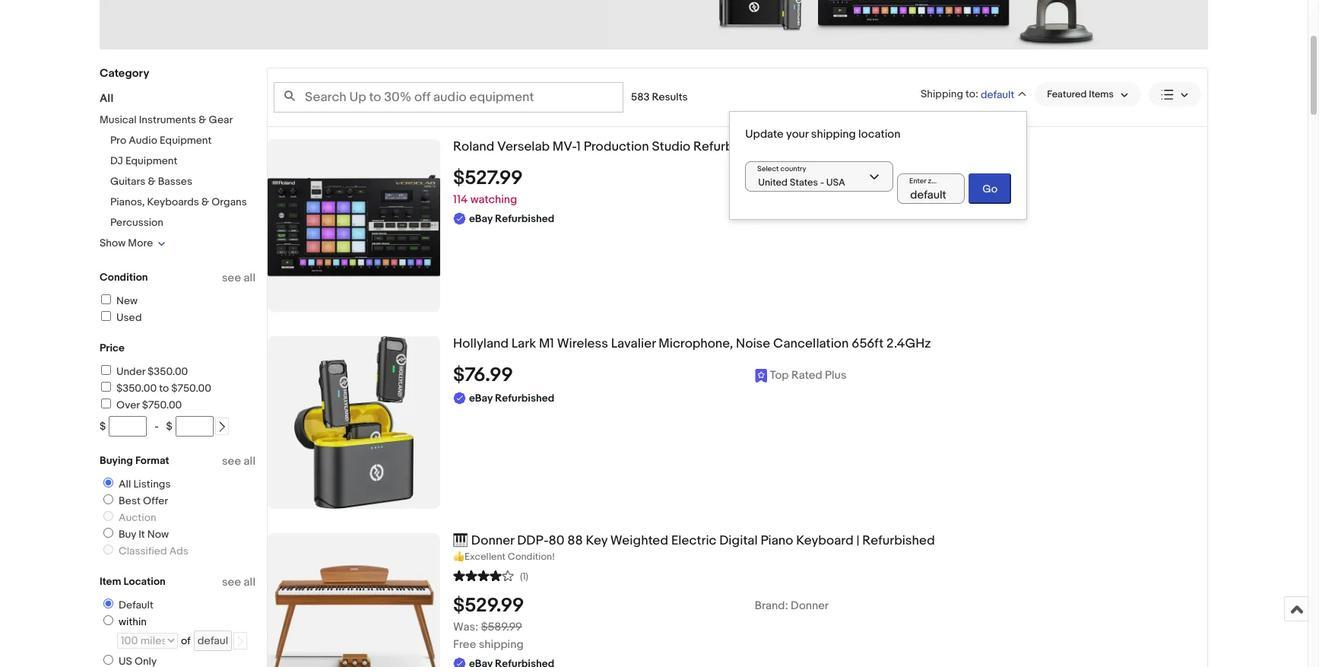 Task type: locate. For each thing, give the bounding box(es) containing it.
2 plus from the top
[[826, 368, 847, 383]]

$76.99
[[453, 364, 513, 387]]

2 top rated plus from the top
[[770, 368, 847, 383]]

Maximum Value text field
[[176, 416, 214, 437]]

2 see all from the top
[[222, 454, 256, 469]]

US Only radio
[[103, 655, 113, 665]]

hollyland lark m1 wireless lavalier microphone, noise cancellation 656ft 2.4ghz
[[453, 336, 932, 351]]

0 horizontal spatial all
[[100, 91, 114, 106]]

to
[[159, 382, 169, 395]]

1 vertical spatial shipping
[[479, 637, 524, 652]]

plus for $527.99
[[826, 171, 847, 185]]

1 $ from the left
[[100, 420, 106, 433]]

1 rated from the top
[[792, 171, 823, 185]]

656ft
[[852, 336, 884, 351]]

now
[[147, 528, 169, 541]]

0 vertical spatial [object undefined] image
[[755, 171, 847, 186]]

digital
[[720, 533, 758, 549]]

$ for minimum value text box
[[100, 420, 106, 433]]

$350.00 up the over $750.00 link
[[116, 382, 157, 395]]

[object undefined] image
[[755, 171, 847, 186], [755, 368, 847, 383]]

top
[[770, 171, 789, 185], [770, 368, 789, 383]]

583
[[631, 91, 650, 103]]

condition
[[100, 271, 148, 284]]

all right all listings 'option'
[[119, 478, 131, 491]]

& down "dj equipment" 'link'
[[148, 175, 156, 188]]

musical instruments & gear link
[[100, 113, 233, 126]]

$350.00
[[148, 365, 188, 378], [116, 382, 157, 395]]

$350.00 to $750.00 checkbox
[[101, 382, 111, 392]]

submit price range image
[[217, 422, 227, 432]]

(1) link
[[453, 568, 529, 583]]

buy
[[119, 528, 136, 541]]

verselab
[[498, 139, 550, 154]]

within
[[119, 615, 147, 628]]

0 vertical spatial shipping
[[812, 127, 856, 142]]

0 vertical spatial ebay
[[469, 212, 493, 225]]

1 top rated plus from the top
[[770, 171, 847, 185]]

0 vertical spatial ebay refurbished
[[469, 212, 555, 225]]

1 [object undefined] image from the top
[[755, 171, 847, 186]]

0 vertical spatial see
[[222, 271, 241, 285]]

all
[[244, 271, 256, 285], [244, 454, 256, 469], [244, 575, 256, 590]]

583 results
[[631, 91, 688, 103]]

&
[[199, 113, 207, 126], [148, 175, 156, 188], [202, 196, 209, 208]]

0 vertical spatial plus
[[826, 171, 847, 185]]

top down update
[[770, 171, 789, 185]]

auction
[[119, 511, 156, 524]]

equipment down instruments
[[160, 134, 212, 147]]

Auction radio
[[103, 511, 113, 521]]

donner for 🎹
[[472, 533, 515, 549]]

1 ebay refurbished from the top
[[469, 212, 555, 225]]

buy it now link
[[97, 528, 172, 541]]

top rated plus down the cancellation
[[770, 368, 847, 383]]

$350.00 to $750.00
[[116, 382, 211, 395]]

2 [object undefined] image from the top
[[755, 368, 847, 383]]

0 vertical spatial donner
[[472, 533, 515, 549]]

within radio
[[103, 615, 113, 625]]

1 vertical spatial rated
[[792, 368, 823, 383]]

refurbished right |
[[863, 533, 936, 549]]

update
[[746, 127, 784, 142]]

3 see all from the top
[[222, 575, 256, 590]]

watching
[[471, 192, 518, 207]]

ebay
[[469, 212, 493, 225], [469, 392, 493, 405]]

guitars & basses link
[[110, 175, 193, 188]]

$350.00 up to at the left bottom
[[148, 365, 188, 378]]

donner right the brand:
[[791, 599, 829, 613]]

ebay refurbished down $76.99
[[469, 392, 555, 405]]

noise
[[736, 336, 771, 351]]

None text field
[[746, 161, 894, 192], [898, 173, 966, 204], [746, 161, 894, 192], [898, 173, 966, 204]]

0 vertical spatial all
[[100, 91, 114, 106]]

default link
[[97, 599, 157, 612]]

0 vertical spatial rated
[[792, 171, 823, 185]]

buying
[[100, 454, 133, 467]]

& left organs
[[202, 196, 209, 208]]

dj equipment link
[[110, 154, 177, 167]]

equipment
[[160, 134, 212, 147], [125, 154, 177, 167]]

m1
[[539, 336, 555, 351]]

show more button
[[100, 237, 166, 250]]

$750.00 down $350.00 to $750.00
[[142, 399, 182, 412]]

0 vertical spatial top
[[770, 171, 789, 185]]

1 horizontal spatial shipping
[[812, 127, 856, 142]]

refurbished right studio
[[694, 139, 766, 154]]

top rated plus down roland verselab mv-1 production studio refurbished 'link'
[[770, 171, 847, 185]]

1 horizontal spatial $
[[166, 420, 173, 433]]

1 vertical spatial plus
[[826, 368, 847, 383]]

1 plus from the top
[[826, 171, 847, 185]]

shipping
[[812, 127, 856, 142], [479, 637, 524, 652]]

1 horizontal spatial all
[[119, 478, 131, 491]]

1 vertical spatial donner
[[791, 599, 829, 613]]

1 vertical spatial top
[[770, 368, 789, 383]]

All Listings radio
[[103, 478, 113, 488]]

0 vertical spatial top rated plus
[[770, 171, 847, 185]]

location
[[124, 575, 166, 588]]

rated down roland verselab mv-1 production studio refurbished 'link'
[[792, 171, 823, 185]]

top down noise
[[770, 368, 789, 383]]

1 vertical spatial ebay refurbished
[[469, 392, 555, 405]]

ebay refurbished down watching
[[469, 212, 555, 225]]

see all button for best offer
[[222, 454, 256, 469]]

1 top from the top
[[770, 171, 789, 185]]

top rated plus
[[770, 171, 847, 185], [770, 368, 847, 383]]

default text field
[[194, 631, 232, 651]]

best offer link
[[97, 495, 171, 507]]

under $350.00 link
[[99, 365, 188, 378]]

refurbished
[[694, 139, 766, 154], [495, 212, 555, 225], [495, 392, 555, 405], [863, 533, 936, 549]]

plus down hollyland lark m1 wireless lavalier microphone, noise cancellation 656ft 2.4ghz link
[[826, 368, 847, 383]]

None submit
[[969, 173, 1012, 204]]

1 vertical spatial all
[[244, 454, 256, 469]]

see all button
[[222, 271, 256, 285], [222, 454, 256, 469], [222, 575, 256, 590]]

0 vertical spatial $350.00
[[148, 365, 188, 378]]

shipping right your
[[812, 127, 856, 142]]

hollyland lark m1 wireless lavalier microphone, noise cancellation 656ft 2.4ghz image
[[295, 336, 414, 509]]

0 vertical spatial all
[[244, 271, 256, 285]]

percussion link
[[110, 216, 164, 229]]

pro audio equipment link
[[110, 134, 212, 147]]

2 see from the top
[[222, 454, 241, 469]]

auction link
[[97, 511, 159, 524]]

audio
[[129, 134, 157, 147]]

your
[[787, 127, 809, 142]]

2.4ghz
[[887, 336, 932, 351]]

all
[[100, 91, 114, 106], [119, 478, 131, 491]]

piano
[[761, 533, 794, 549]]

new link
[[99, 294, 138, 307]]

1 ebay from the top
[[469, 212, 493, 225]]

refurbished inside 'link'
[[694, 139, 766, 154]]

listings
[[134, 478, 171, 491]]

plus down roland verselab mv-1 production studio refurbished 'link'
[[826, 171, 847, 185]]

hollyland lark m1 wireless lavalier microphone, noise cancellation 656ft 2.4ghz link
[[453, 336, 1208, 352]]

ebay refurbished
[[469, 212, 555, 225], [469, 392, 555, 405]]

114 watching
[[453, 192, 518, 207]]

2 see all button from the top
[[222, 454, 256, 469]]

1 horizontal spatial donner
[[791, 599, 829, 613]]

1 see all from the top
[[222, 271, 256, 285]]

format
[[135, 454, 169, 467]]

donner up 👍excellent
[[472, 533, 515, 549]]

1 vertical spatial ebay
[[469, 392, 493, 405]]

0 vertical spatial see all
[[222, 271, 256, 285]]

donner inside 🎹 donner ddp-80 88 key weighted electric digital piano keyboard | refurbished 👍excellent condition!
[[472, 533, 515, 549]]

classified ads link
[[97, 545, 192, 558]]

all for all listings
[[119, 478, 131, 491]]

🎹 donner ddp-80 88 key weighted electric digital piano keyboard | refurbished image
[[268, 533, 440, 667]]

1 vertical spatial [object undefined] image
[[755, 368, 847, 383]]

see all
[[222, 271, 256, 285], [222, 454, 256, 469], [222, 575, 256, 590]]

2 vertical spatial see
[[222, 575, 241, 590]]

1 all from the top
[[244, 271, 256, 285]]

[object undefined] image down roland verselab mv-1 production studio refurbished 'link'
[[755, 171, 847, 186]]

& left gear
[[199, 113, 207, 126]]

shipping down $589.99
[[479, 637, 524, 652]]

instruments
[[139, 113, 196, 126]]

0 vertical spatial see all button
[[222, 271, 256, 285]]

🎹
[[453, 533, 469, 549]]

was:
[[453, 620, 479, 634]]

2 vertical spatial see all
[[222, 575, 256, 590]]

1 see from the top
[[222, 271, 241, 285]]

dj
[[110, 154, 123, 167]]

2 top from the top
[[770, 368, 789, 383]]

ebay down 114 watching
[[469, 212, 493, 225]]

2 rated from the top
[[792, 368, 823, 383]]

condition!
[[508, 551, 555, 563]]

roland verselab mv-1 production studio refurbished
[[453, 139, 766, 154]]

rated for $527.99
[[792, 171, 823, 185]]

see
[[222, 271, 241, 285], [222, 454, 241, 469], [222, 575, 241, 590]]

ebay down $76.99
[[469, 392, 493, 405]]

under $350.00
[[116, 365, 188, 378]]

1 vertical spatial see
[[222, 454, 241, 469]]

1 vertical spatial all
[[119, 478, 131, 491]]

1 vertical spatial top rated plus
[[770, 368, 847, 383]]

$ right -
[[166, 420, 173, 433]]

1 see all button from the top
[[222, 271, 256, 285]]

donner inside brand: donner was: $589.99 free shipping
[[791, 599, 829, 613]]

item location
[[100, 575, 166, 588]]

all listings
[[119, 478, 171, 491]]

1 vertical spatial see all button
[[222, 454, 256, 469]]

0 horizontal spatial $
[[100, 420, 106, 433]]

0 horizontal spatial donner
[[472, 533, 515, 549]]

buy it now
[[119, 528, 169, 541]]

all for best offer
[[244, 454, 256, 469]]

2 vertical spatial all
[[244, 575, 256, 590]]

1 vertical spatial see all
[[222, 454, 256, 469]]

2 vertical spatial &
[[202, 196, 209, 208]]

2 all from the top
[[244, 454, 256, 469]]

$ down over $750.00 checkbox
[[100, 420, 106, 433]]

shipping inside brand: donner was: $589.99 free shipping
[[479, 637, 524, 652]]

2 $ from the left
[[166, 420, 173, 433]]

basses
[[158, 175, 193, 188]]

category
[[100, 66, 149, 81]]

ddp-
[[518, 533, 549, 549]]

equipment up guitars & basses link
[[125, 154, 177, 167]]

3 see from the top
[[222, 575, 241, 590]]

weighted
[[611, 533, 669, 549]]

2 vertical spatial see all button
[[222, 575, 256, 590]]

$750.00 right to at the left bottom
[[171, 382, 211, 395]]

1 vertical spatial $350.00
[[116, 382, 157, 395]]

buying format
[[100, 454, 169, 467]]

Classified Ads radio
[[103, 545, 113, 555]]

plus
[[826, 171, 847, 185], [826, 368, 847, 383]]

top for $527.99
[[770, 171, 789, 185]]

[object undefined] image down the cancellation
[[755, 368, 847, 383]]

all up "musical"
[[100, 91, 114, 106]]

rated down the cancellation
[[792, 368, 823, 383]]

0 horizontal spatial shipping
[[479, 637, 524, 652]]

donner for brand:
[[791, 599, 829, 613]]



Task type: vqa. For each thing, say whether or not it's contained in the screenshot.
ZIP Code:
no



Task type: describe. For each thing, give the bounding box(es) containing it.
hollyland
[[453, 336, 509, 351]]

show more
[[100, 237, 153, 250]]

top rated plus for $527.99
[[770, 171, 847, 185]]

see all for used
[[222, 271, 256, 285]]

cancellation
[[774, 336, 849, 351]]

🎹 donner ddp-80 88 key weighted electric digital piano keyboard | refurbished link
[[453, 533, 1208, 549]]

of
[[181, 634, 191, 647]]

$527.99
[[453, 166, 523, 190]]

item
[[100, 575, 121, 588]]

🎹 donner ddp-80 88 key weighted electric digital piano keyboard | refurbished 👍excellent condition!
[[453, 533, 936, 563]]

price
[[100, 342, 125, 355]]

2 ebay refurbished from the top
[[469, 392, 555, 405]]

|
[[857, 533, 860, 549]]

roland verselab mv-1 production studio refurbished image
[[268, 139, 440, 312]]

3 see all button from the top
[[222, 575, 256, 590]]

lark
[[512, 336, 536, 351]]

wireless
[[557, 336, 609, 351]]

rated for $76.99
[[792, 368, 823, 383]]

0 vertical spatial equipment
[[160, 134, 212, 147]]

-
[[155, 420, 159, 433]]

it
[[139, 528, 145, 541]]

all for all
[[100, 91, 114, 106]]

used
[[116, 311, 142, 324]]

results
[[652, 91, 688, 103]]

top for $76.99
[[770, 368, 789, 383]]

2 ebay from the top
[[469, 392, 493, 405]]

Used checkbox
[[101, 311, 111, 321]]

$529.99
[[453, 594, 524, 618]]

👍Excellent Condition! text field
[[453, 551, 1208, 564]]

all listings link
[[97, 478, 174, 491]]

classified
[[119, 545, 167, 558]]

microphone,
[[659, 336, 734, 351]]

Over $750.00 checkbox
[[101, 399, 111, 409]]

114
[[453, 192, 468, 207]]

location
[[859, 127, 901, 142]]

👍excellent
[[453, 551, 506, 563]]

offer
[[143, 495, 168, 507]]

[object undefined] image for $76.99
[[755, 368, 847, 383]]

(1)
[[520, 570, 529, 583]]

more
[[128, 237, 153, 250]]

$ for maximum value text box
[[166, 420, 173, 433]]

roland verselab mv-1 production studio refurbished link
[[453, 139, 1208, 155]]

refurbished down $76.99
[[495, 392, 555, 405]]

pro
[[110, 134, 126, 147]]

see all button for used
[[222, 271, 256, 285]]

0 vertical spatial &
[[199, 113, 207, 126]]

[object undefined] image for $527.99
[[755, 171, 847, 186]]

best
[[119, 495, 141, 507]]

organs
[[212, 196, 247, 208]]

1
[[577, 139, 581, 154]]

see for best offer
[[222, 454, 241, 469]]

studio
[[652, 139, 691, 154]]

default
[[119, 599, 154, 612]]

$350.00 to $750.00 link
[[99, 382, 211, 395]]

Buy It Now radio
[[103, 528, 113, 538]]

4 out of 5 stars image
[[453, 568, 514, 583]]

pianos,
[[110, 196, 145, 208]]

keyboards
[[147, 196, 199, 208]]

guitars
[[110, 175, 146, 188]]

0 vertical spatial $750.00
[[171, 382, 211, 395]]

plus for $76.99
[[826, 368, 847, 383]]

over $750.00 link
[[99, 399, 182, 412]]

1 vertical spatial &
[[148, 175, 156, 188]]

see all for best offer
[[222, 454, 256, 469]]

over $750.00
[[116, 399, 182, 412]]

over
[[116, 399, 140, 412]]

electric
[[672, 533, 717, 549]]

refurbished down watching
[[495, 212, 555, 225]]

88
[[568, 533, 583, 549]]

musical instruments & gear pro audio equipment dj equipment guitars & basses pianos, keyboards & organs percussion
[[100, 113, 247, 229]]

key
[[586, 533, 608, 549]]

lavalier
[[611, 336, 656, 351]]

keyboard
[[797, 533, 854, 549]]

classified ads
[[119, 545, 189, 558]]

top rated plus for $76.99
[[770, 368, 847, 383]]

1 vertical spatial equipment
[[125, 154, 177, 167]]

show
[[100, 237, 126, 250]]

all for used
[[244, 271, 256, 285]]

Best Offer radio
[[103, 495, 113, 504]]

gear
[[209, 113, 233, 126]]

3 all from the top
[[244, 575, 256, 590]]

Default radio
[[103, 599, 113, 609]]

free
[[453, 637, 477, 652]]

new
[[116, 294, 138, 307]]

Minimum Value text field
[[109, 416, 147, 437]]

$589.99
[[481, 620, 523, 634]]

1 vertical spatial $750.00
[[142, 399, 182, 412]]

refurbished inside 🎹 donner ddp-80 88 key weighted electric digital piano keyboard | refurbished 👍excellent condition!
[[863, 533, 936, 549]]

percussion
[[110, 216, 164, 229]]

go image
[[235, 636, 246, 647]]

used link
[[99, 311, 142, 324]]

brand: donner was: $589.99 free shipping
[[453, 599, 829, 652]]

musical
[[100, 113, 137, 126]]

see for used
[[222, 271, 241, 285]]

best offer
[[119, 495, 168, 507]]

New checkbox
[[101, 294, 111, 304]]

mv-
[[553, 139, 577, 154]]

ads
[[169, 545, 189, 558]]

Under $350.00 checkbox
[[101, 365, 111, 375]]



